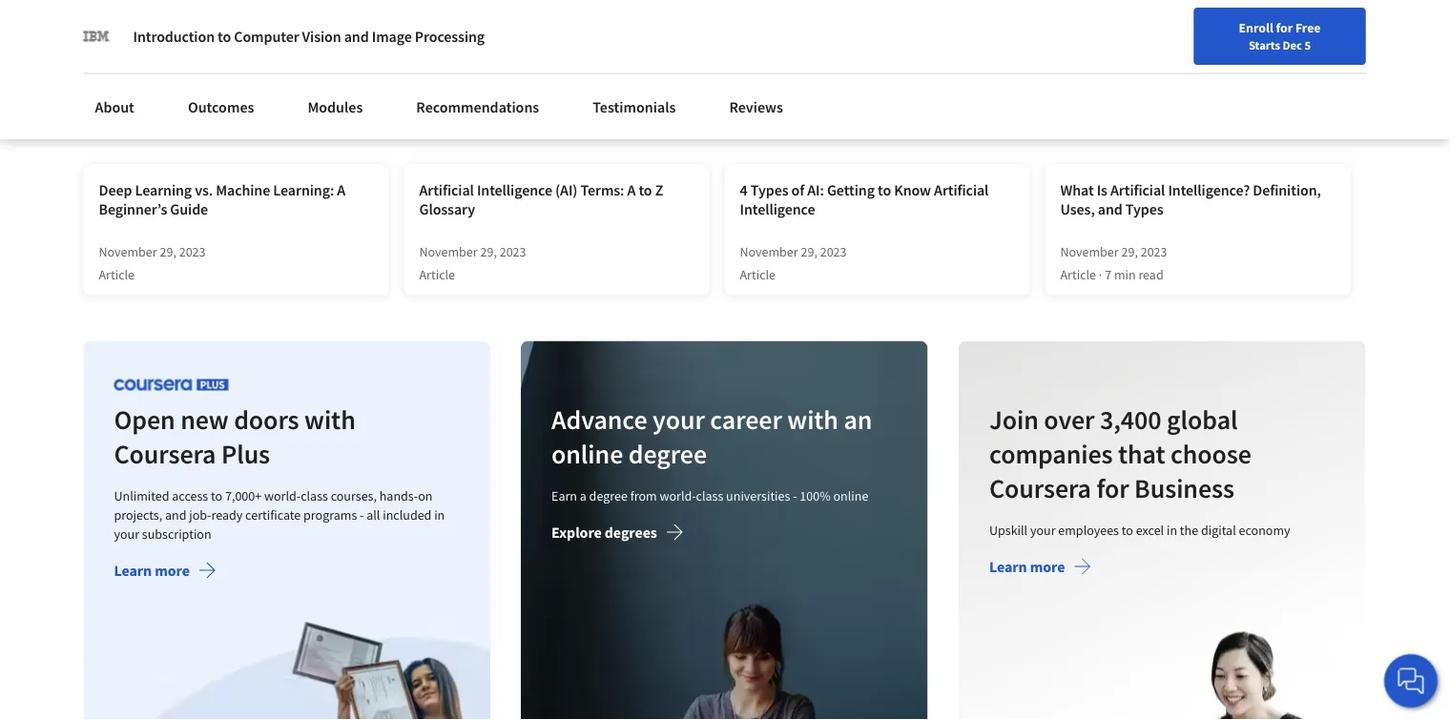 Task type: locate. For each thing, give the bounding box(es) containing it.
2 article from the left
[[419, 266, 455, 283]]

0 horizontal spatial a
[[337, 181, 346, 200]]

0 horizontal spatial types
[[751, 181, 789, 200]]

glossary
[[419, 200, 475, 219]]

courses,
[[331, 487, 377, 504]]

your right upskill
[[1031, 521, 1056, 539]]

article
[[99, 266, 135, 283], [419, 266, 455, 283], [740, 266, 776, 283], [1061, 266, 1097, 283]]

learn more down "subscription"
[[114, 561, 190, 580]]

1 horizontal spatial more
[[1030, 557, 1065, 576]]

getting
[[827, 181, 875, 200]]

to left z
[[639, 181, 652, 200]]

1 2023 from the left
[[179, 243, 206, 260]]

on
[[418, 487, 433, 504]]

online right 100%
[[834, 487, 869, 504]]

unlimited access to 7,000+ world-class courses, hands-on projects, and job-ready certificate programs - all included in your subscription
[[114, 487, 445, 542]]

types right is
[[1126, 200, 1164, 219]]

november inside november 29, 2023 article · 7 min read
[[1061, 243, 1119, 260]]

november 29, 2023 article down the beginner's
[[99, 243, 206, 283]]

29, down ai:
[[801, 243, 818, 260]]

1 horizontal spatial artificial
[[934, 181, 989, 200]]

learn more down upskill
[[990, 557, 1065, 576]]

0 horizontal spatial for
[[1097, 471, 1129, 505]]

start
[[299, 109, 338, 133]]

join over 3,400 global companies that choose coursera for business
[[990, 403, 1252, 505]]

2023 inside november 29, 2023 article · 7 min read
[[1141, 243, 1168, 260]]

3 artificial from the left
[[1111, 181, 1166, 200]]

with left an
[[788, 403, 839, 436]]

for
[[1276, 19, 1293, 36], [1097, 471, 1129, 505]]

0 vertical spatial -
[[793, 487, 798, 504]]

article for artificial intelligence (ai) terms: a to z glossary
[[419, 266, 455, 283]]

1 vertical spatial degree
[[590, 487, 628, 504]]

0 horizontal spatial learn more
[[114, 561, 190, 580]]

1 horizontal spatial for
[[1276, 19, 1293, 36]]

a inside deep learning vs. machine learning: a beginner's guide
[[337, 181, 346, 200]]

-
[[793, 487, 798, 504], [360, 506, 364, 523]]

0 vertical spatial for
[[1276, 19, 1293, 36]]

0 horizontal spatial your
[[114, 525, 139, 542]]

machine inside deep learning vs. machine learning: a beginner's guide
[[216, 181, 270, 200]]

1 vertical spatial coursera
[[990, 471, 1092, 505]]

1 horizontal spatial -
[[793, 487, 798, 504]]

2023 down 4 types of ai: getting to know artificial intelligence
[[820, 243, 847, 260]]

2 vertical spatial and
[[165, 506, 187, 523]]

class left universities
[[696, 487, 724, 504]]

certificate
[[245, 506, 301, 523]]

and
[[344, 27, 369, 46], [1098, 200, 1123, 219], [165, 506, 187, 523]]

new
[[84, 109, 120, 133]]

1 with from the left
[[304, 403, 356, 436]]

and up "subscription"
[[165, 506, 187, 523]]

artificial right is
[[1111, 181, 1166, 200]]

your inside unlimited access to 7,000+ world-class courses, hands-on projects, and job-ready certificate programs - all included in your subscription
[[114, 525, 139, 542]]

29, up min
[[1122, 243, 1138, 260]]

artificial right know
[[934, 181, 989, 200]]

article down the 4
[[740, 266, 776, 283]]

november down the 4
[[740, 243, 798, 260]]

1 artificial from the left
[[419, 181, 474, 200]]

reviews
[[730, 97, 783, 116]]

2 november 29, 2023 article from the left
[[419, 243, 526, 283]]

recommendations
[[416, 97, 539, 116]]

2 with from the left
[[788, 403, 839, 436]]

menu item
[[1049, 19, 1172, 81]]

included
[[383, 506, 432, 523]]

artificial intelligence (ai) terms: a to z glossary
[[419, 181, 663, 219]]

for up dec
[[1276, 19, 1293, 36]]

to
[[218, 27, 231, 46], [123, 109, 140, 133], [639, 181, 652, 200], [878, 181, 891, 200], [211, 487, 223, 504], [1122, 521, 1134, 539]]

to inside 4 types of ai: getting to know artificial intelligence
[[878, 181, 891, 200]]

with
[[304, 403, 356, 436], [788, 403, 839, 436]]

4 november from the left
[[1061, 243, 1119, 260]]

article for 4 types of ai: getting to know artificial intelligence
[[740, 266, 776, 283]]

your inside advance your career with an online degree
[[653, 403, 705, 436]]

0 vertical spatial and
[[344, 27, 369, 46]]

november 29, 2023 article down of
[[740, 243, 847, 283]]

(ai)
[[555, 181, 578, 200]]

more down "subscription"
[[155, 561, 190, 580]]

1 vertical spatial online
[[834, 487, 869, 504]]

to right new
[[123, 109, 140, 133]]

learn more link down upskill
[[990, 557, 1092, 581]]

here.
[[342, 109, 384, 133]]

november up ·
[[1061, 243, 1119, 260]]

0 horizontal spatial in
[[434, 506, 445, 523]]

to inside unlimited access to 7,000+ world-class courses, hands-on projects, and job-ready certificate programs - all included in your subscription
[[211, 487, 223, 504]]

degree
[[629, 437, 707, 470], [590, 487, 628, 504]]

for inside enroll for free starts dec 5
[[1276, 19, 1293, 36]]

november down glossary
[[419, 243, 478, 260]]

learn more link
[[990, 557, 1092, 581], [114, 561, 217, 584]]

artificial
[[419, 181, 474, 200], [934, 181, 989, 200], [1111, 181, 1166, 200]]

coursera down open
[[114, 437, 216, 470]]

ai:
[[808, 181, 824, 200]]

0 vertical spatial coursera
[[114, 437, 216, 470]]

2 november from the left
[[419, 243, 478, 260]]

1 horizontal spatial a
[[627, 181, 636, 200]]

vision
[[302, 27, 341, 46]]

0 horizontal spatial and
[[165, 506, 187, 523]]

1 november 29, 2023 article from the left
[[99, 243, 206, 283]]

article left ·
[[1061, 266, 1097, 283]]

machine right the vs.
[[216, 181, 270, 200]]

2 horizontal spatial artificial
[[1111, 181, 1166, 200]]

- left all
[[360, 506, 364, 523]]

- left 100%
[[793, 487, 798, 504]]

1 horizontal spatial types
[[1126, 200, 1164, 219]]

world- up certificate
[[264, 487, 301, 504]]

and right uses,
[[1098, 200, 1123, 219]]

know
[[894, 181, 931, 200]]

2 class from the left
[[696, 487, 724, 504]]

2 29, from the left
[[480, 243, 497, 260]]

intelligence left getting
[[740, 200, 816, 219]]

what is artificial intelligence? definition, uses, and types
[[1061, 181, 1322, 219]]

2 artificial from the left
[[934, 181, 989, 200]]

0 horizontal spatial more
[[155, 561, 190, 580]]

0 vertical spatial machine
[[144, 109, 212, 133]]

29, for learning
[[160, 243, 176, 260]]

learn down projects,
[[114, 561, 152, 580]]

2023 for vs.
[[179, 243, 206, 260]]

advance your career with an online degree
[[552, 403, 873, 470]]

explore
[[552, 523, 602, 542]]

4 article from the left
[[1061, 266, 1097, 283]]

open new doors with coursera plus
[[114, 403, 356, 470]]

starts
[[1249, 37, 1281, 52]]

your down projects,
[[114, 525, 139, 542]]

intelligence
[[477, 181, 553, 200], [740, 200, 816, 219]]

modules
[[308, 97, 363, 116]]

1 vertical spatial and
[[1098, 200, 1123, 219]]

3 2023 from the left
[[820, 243, 847, 260]]

universities
[[727, 487, 791, 504]]

your
[[653, 403, 705, 436], [1031, 521, 1056, 539], [114, 525, 139, 542]]

2023 down artificial intelligence (ai) terms: a to z glossary
[[500, 243, 526, 260]]

explore degrees link
[[552, 523, 684, 546]]

1 class from the left
[[301, 487, 328, 504]]

class
[[301, 487, 328, 504], [696, 487, 724, 504]]

from
[[631, 487, 657, 504]]

29,
[[160, 243, 176, 260], [480, 243, 497, 260], [801, 243, 818, 260], [1122, 243, 1138, 260]]

world- inside unlimited access to 7,000+ world-class courses, hands-on projects, and job-ready certificate programs - all included in your subscription
[[264, 487, 301, 504]]

learn more link down "subscription"
[[114, 561, 217, 584]]

3 article from the left
[[740, 266, 776, 283]]

vs.
[[195, 181, 213, 200]]

a
[[337, 181, 346, 200], [627, 181, 636, 200]]

a left z
[[627, 181, 636, 200]]

online down advance
[[552, 437, 624, 470]]

article down the beginner's
[[99, 266, 135, 283]]

2023 for artificial
[[1141, 243, 1168, 260]]

0 horizontal spatial -
[[360, 506, 364, 523]]

0 horizontal spatial november 29, 2023 article
[[99, 243, 206, 283]]

outcomes
[[188, 97, 254, 116]]

29, inside november 29, 2023 article · 7 min read
[[1122, 243, 1138, 260]]

0 vertical spatial online
[[552, 437, 624, 470]]

1 article from the left
[[99, 266, 135, 283]]

1 horizontal spatial coursera
[[990, 471, 1092, 505]]

world- right from
[[660, 487, 696, 504]]

artificial inside 4 types of ai: getting to know artificial intelligence
[[934, 181, 989, 200]]

1 vertical spatial -
[[360, 506, 364, 523]]

to left computer
[[218, 27, 231, 46]]

to left know
[[878, 181, 891, 200]]

november for 4 types of ai: getting to know artificial intelligence
[[740, 243, 798, 260]]

1 horizontal spatial november 29, 2023 article
[[419, 243, 526, 283]]

0 horizontal spatial world-
[[264, 487, 301, 504]]

more down employees
[[1030, 557, 1065, 576]]

job-
[[189, 506, 211, 523]]

outcomes link
[[176, 86, 266, 128]]

1 29, from the left
[[160, 243, 176, 260]]

2 2023 from the left
[[500, 243, 526, 260]]

0 vertical spatial degree
[[629, 437, 707, 470]]

29, down guide
[[160, 243, 176, 260]]

that
[[1118, 437, 1166, 470]]

article down glossary
[[419, 266, 455, 283]]

enroll for free starts dec 5
[[1239, 19, 1321, 52]]

world- for from
[[660, 487, 696, 504]]

0 horizontal spatial intelligence
[[477, 181, 553, 200]]

1 horizontal spatial with
[[788, 403, 839, 436]]

projects,
[[114, 506, 162, 523]]

degrees
[[605, 523, 658, 542]]

article for deep learning vs. machine learning: a beginner's guide
[[99, 266, 135, 283]]

with right doors
[[304, 403, 356, 436]]

article for what is artificial intelligence? definition, uses, and types
[[1061, 266, 1097, 283]]

7
[[1105, 266, 1112, 283]]

intelligence left (ai)
[[477, 181, 553, 200]]

with inside open new doors with coursera plus
[[304, 403, 356, 436]]

and right vision
[[344, 27, 369, 46]]

4 2023 from the left
[[1141, 243, 1168, 260]]

a right learning:
[[337, 181, 346, 200]]

introduction
[[133, 27, 215, 46]]

class inside unlimited access to 7,000+ world-class courses, hands-on projects, and job-ready certificate programs - all included in your subscription
[[301, 487, 328, 504]]

ibm image
[[84, 23, 110, 50]]

class up "programs"
[[301, 487, 328, 504]]

2 horizontal spatial november 29, 2023 article
[[740, 243, 847, 283]]

plus
[[221, 437, 270, 470]]

learn down upskill
[[990, 557, 1027, 576]]

november down the beginner's
[[99, 243, 157, 260]]

degree right a
[[590, 487, 628, 504]]

29, for intelligence
[[480, 243, 497, 260]]

2023 for of
[[820, 243, 847, 260]]

open
[[114, 403, 175, 436]]

companies
[[990, 437, 1113, 470]]

1 vertical spatial for
[[1097, 471, 1129, 505]]

join
[[990, 403, 1039, 436]]

1 a from the left
[[337, 181, 346, 200]]

1 vertical spatial machine
[[216, 181, 270, 200]]

2023 down guide
[[179, 243, 206, 260]]

and inside unlimited access to 7,000+ world-class courses, hands-on projects, and job-ready certificate programs - all included in your subscription
[[165, 506, 187, 523]]

4 29, from the left
[[1122, 243, 1138, 260]]

0 horizontal spatial with
[[304, 403, 356, 436]]

1 horizontal spatial world-
[[660, 487, 696, 504]]

2023 up read
[[1141, 243, 1168, 260]]

machine right 'about'
[[144, 109, 212, 133]]

your for upskill
[[1031, 521, 1056, 539]]

in
[[434, 506, 445, 523], [1167, 521, 1178, 539]]

0 horizontal spatial coursera
[[114, 437, 216, 470]]

your for advance
[[653, 403, 705, 436]]

show notifications image
[[1192, 24, 1215, 47]]

processing
[[415, 27, 485, 46]]

in left the
[[1167, 521, 1178, 539]]

coursera down companies
[[990, 471, 1092, 505]]

2 horizontal spatial your
[[1031, 521, 1056, 539]]

in inside unlimited access to 7,000+ world-class courses, hands-on projects, and job-ready certificate programs - all included in your subscription
[[434, 506, 445, 523]]

beginner's
[[99, 200, 167, 219]]

for down that
[[1097, 471, 1129, 505]]

None search field
[[272, 12, 644, 50]]

29, down artificial intelligence (ai) terms: a to z glossary
[[480, 243, 497, 260]]

1 horizontal spatial machine
[[216, 181, 270, 200]]

upskill your employees to excel in the digital economy
[[990, 521, 1291, 539]]

explore degrees
[[552, 523, 658, 542]]

1 horizontal spatial intelligence
[[740, 200, 816, 219]]

types right the 4
[[751, 181, 789, 200]]

2 horizontal spatial and
[[1098, 200, 1123, 219]]

artificial down recommendations link
[[419, 181, 474, 200]]

to left excel
[[1122, 521, 1134, 539]]

with inside advance your career with an online degree
[[788, 403, 839, 436]]

to inside artificial intelligence (ai) terms: a to z glossary
[[639, 181, 652, 200]]

in right included
[[434, 506, 445, 523]]

degree inside advance your career with an online degree
[[629, 437, 707, 470]]

more
[[1030, 557, 1065, 576], [155, 561, 190, 580]]

3 november 29, 2023 article from the left
[[740, 243, 847, 283]]

business
[[1135, 471, 1235, 505]]

2 a from the left
[[627, 181, 636, 200]]

november 29, 2023 article for learning
[[99, 243, 206, 283]]

degree up from
[[629, 437, 707, 470]]

1 horizontal spatial class
[[696, 487, 724, 504]]

1 horizontal spatial learn more
[[990, 557, 1065, 576]]

3 november from the left
[[740, 243, 798, 260]]

your left career at bottom
[[653, 403, 705, 436]]

access
[[172, 487, 208, 504]]

coursera
[[114, 437, 216, 470], [990, 471, 1092, 505]]

november 29, 2023 article down glossary
[[419, 243, 526, 283]]

2023
[[179, 243, 206, 260], [500, 243, 526, 260], [820, 243, 847, 260], [1141, 243, 1168, 260]]

testimonials
[[593, 97, 676, 116]]

to up ready
[[211, 487, 223, 504]]

1 world- from the left
[[264, 487, 301, 504]]

3 29, from the left
[[801, 243, 818, 260]]

2 world- from the left
[[660, 487, 696, 504]]

article inside november 29, 2023 article · 7 min read
[[1061, 266, 1097, 283]]

world-
[[264, 487, 301, 504], [660, 487, 696, 504]]

0 horizontal spatial artificial
[[419, 181, 474, 200]]

0 horizontal spatial online
[[552, 437, 624, 470]]

1 november from the left
[[99, 243, 157, 260]]

1 horizontal spatial your
[[653, 403, 705, 436]]

0 horizontal spatial class
[[301, 487, 328, 504]]



Task type: describe. For each thing, give the bounding box(es) containing it.
·
[[1099, 266, 1103, 283]]

is
[[1097, 181, 1108, 200]]

november 29, 2023 article · 7 min read
[[1061, 243, 1168, 283]]

coursera inside open new doors with coursera plus
[[114, 437, 216, 470]]

digital
[[1201, 521, 1236, 539]]

types inside what is artificial intelligence? definition, uses, and types
[[1126, 200, 1164, 219]]

recommendations link
[[405, 86, 551, 128]]

100%
[[800, 487, 831, 504]]

november for what is artificial intelligence? definition, uses, and types
[[1061, 243, 1119, 260]]

enroll
[[1239, 19, 1274, 36]]

new to machine learning? start here.
[[84, 109, 384, 133]]

introduction to computer vision and image processing
[[133, 27, 485, 46]]

advance
[[552, 403, 648, 436]]

uses,
[[1061, 200, 1095, 219]]

1 horizontal spatial learn more link
[[990, 557, 1092, 581]]

economy
[[1239, 521, 1291, 539]]

free
[[1296, 19, 1321, 36]]

guide
[[170, 200, 208, 219]]

subscription
[[142, 525, 211, 542]]

modules link
[[296, 86, 374, 128]]

about
[[95, 97, 134, 116]]

choose
[[1171, 437, 1252, 470]]

image
[[372, 27, 412, 46]]

artificial inside what is artificial intelligence? definition, uses, and types
[[1111, 181, 1166, 200]]

1 horizontal spatial and
[[344, 27, 369, 46]]

deep learning vs. machine learning: a beginner's guide
[[99, 181, 346, 219]]

career
[[710, 403, 783, 436]]

class for universities
[[696, 487, 724, 504]]

1 horizontal spatial in
[[1167, 521, 1178, 539]]

earn a degree from world-class universities - 100% online
[[552, 487, 869, 504]]

definition,
[[1253, 181, 1322, 200]]

0 horizontal spatial learn more link
[[114, 561, 217, 584]]

29, for types
[[801, 243, 818, 260]]

1 horizontal spatial online
[[834, 487, 869, 504]]

upskill
[[990, 521, 1028, 539]]

4
[[740, 181, 748, 200]]

excel
[[1136, 521, 1164, 539]]

intelligence inside artificial intelligence (ai) terms: a to z glossary
[[477, 181, 553, 200]]

0 horizontal spatial machine
[[144, 109, 212, 133]]

with for career
[[788, 403, 839, 436]]

1 horizontal spatial learn
[[990, 557, 1027, 576]]

of
[[792, 181, 805, 200]]

min
[[1115, 266, 1136, 283]]

coursera plus image
[[114, 378, 229, 391]]

a inside artificial intelligence (ai) terms: a to z glossary
[[627, 181, 636, 200]]

with for doors
[[304, 403, 356, 436]]

chat with us image
[[1396, 666, 1427, 697]]

global
[[1167, 403, 1238, 436]]

all
[[367, 506, 380, 523]]

what
[[1061, 181, 1094, 200]]

november for artificial intelligence (ai) terms: a to z glossary
[[419, 243, 478, 260]]

an
[[844, 403, 873, 436]]

terms:
[[581, 181, 625, 200]]

7,000+
[[225, 487, 262, 504]]

deep
[[99, 181, 132, 200]]

november 29, 2023 article for intelligence
[[419, 243, 526, 283]]

testimonials link
[[581, 86, 688, 128]]

november 29, 2023 article for types
[[740, 243, 847, 283]]

read
[[1139, 266, 1164, 283]]

new
[[181, 403, 229, 436]]

and inside what is artificial intelligence? definition, uses, and types
[[1098, 200, 1123, 219]]

z
[[655, 181, 663, 200]]

more for left learn more link
[[155, 561, 190, 580]]

class for courses,
[[301, 487, 328, 504]]

coursera image
[[23, 16, 144, 46]]

2023 for (ai)
[[500, 243, 526, 260]]

unlimited
[[114, 487, 169, 504]]

employees
[[1059, 521, 1119, 539]]

learning?
[[216, 109, 295, 133]]

4 types of ai: getting to know artificial intelligence
[[740, 181, 989, 219]]

intelligence inside 4 types of ai: getting to know artificial intelligence
[[740, 200, 816, 219]]

types inside 4 types of ai: getting to know artificial intelligence
[[751, 181, 789, 200]]

more for right learn more link
[[1030, 557, 1065, 576]]

ready
[[211, 506, 243, 523]]

about link
[[84, 86, 146, 128]]

3,400
[[1100, 403, 1162, 436]]

doors
[[234, 403, 299, 436]]

a
[[580, 487, 587, 504]]

coursera inside 'join over 3,400 global companies that choose coursera for business'
[[990, 471, 1092, 505]]

programs
[[304, 506, 357, 523]]

reviews link
[[718, 86, 795, 128]]

- inside unlimited access to 7,000+ world-class courses, hands-on projects, and job-ready certificate programs - all included in your subscription
[[360, 506, 364, 523]]

world- for 7,000+
[[264, 487, 301, 504]]

hands-
[[380, 487, 418, 504]]

online inside advance your career with an online degree
[[552, 437, 624, 470]]

for inside 'join over 3,400 global companies that choose coursera for business'
[[1097, 471, 1129, 505]]

over
[[1044, 403, 1095, 436]]

november for deep learning vs. machine learning: a beginner's guide
[[99, 243, 157, 260]]

0 horizontal spatial learn
[[114, 561, 152, 580]]

29, for is
[[1122, 243, 1138, 260]]

dec
[[1283, 37, 1303, 52]]

artificial inside artificial intelligence (ai) terms: a to z glossary
[[419, 181, 474, 200]]

computer
[[234, 27, 299, 46]]

5
[[1305, 37, 1311, 52]]

learning
[[135, 181, 192, 200]]

learning:
[[273, 181, 334, 200]]

earn
[[552, 487, 578, 504]]



Task type: vqa. For each thing, say whether or not it's contained in the screenshot.
the left Learn more link's 'LEARN'
yes



